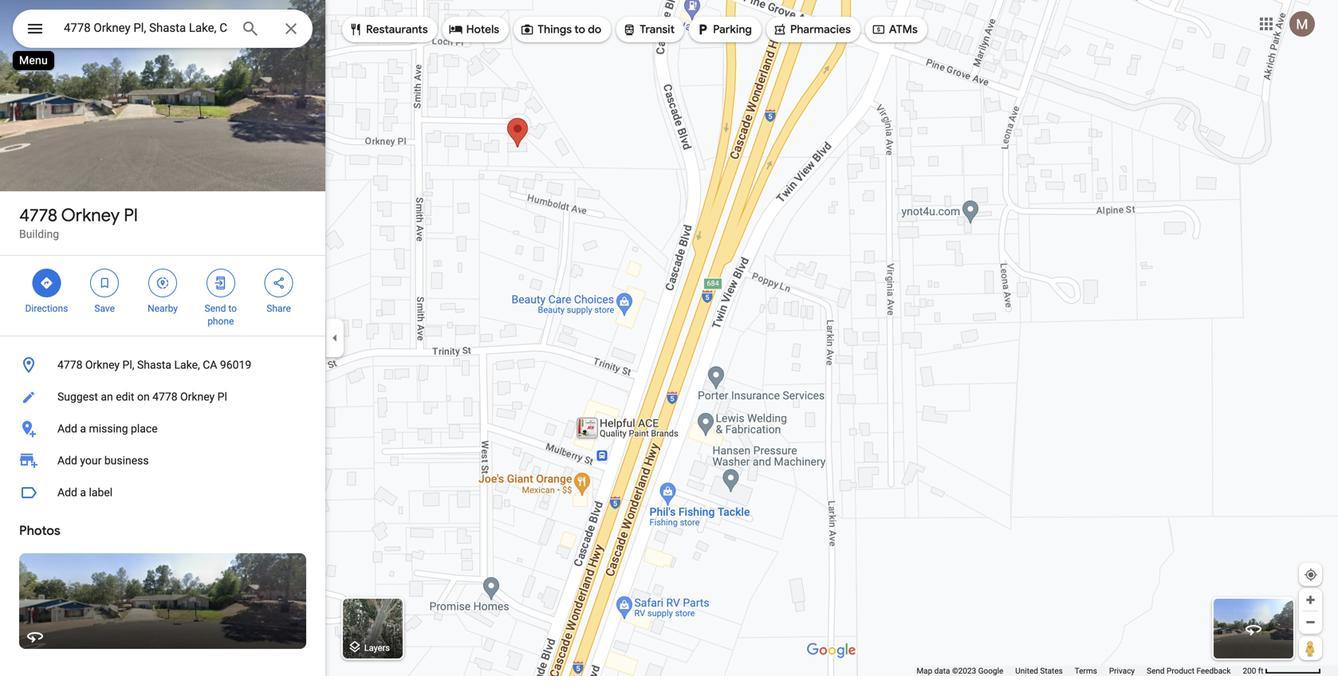Task type: locate. For each thing, give the bounding box(es) containing it.
1 vertical spatial to
[[228, 303, 237, 314]]


[[348, 21, 363, 38]]

send
[[205, 303, 226, 314], [1147, 666, 1165, 676]]

 pharmacies
[[773, 21, 851, 38]]

4778 right on
[[152, 390, 177, 403]]

product
[[1167, 666, 1195, 676]]

a for label
[[80, 486, 86, 499]]

send for send to phone
[[205, 303, 226, 314]]

actions for 4778 orkney pl region
[[0, 256, 325, 336]]

send inside send to phone
[[205, 303, 226, 314]]

restaurants
[[366, 22, 428, 37]]

pharmacies
[[790, 22, 851, 37]]

1 a from the top
[[80, 422, 86, 435]]

0 vertical spatial to
[[574, 22, 585, 37]]


[[773, 21, 787, 38]]

4778 up 'suggest'
[[57, 358, 82, 372]]

suggest an edit on 4778 orkney pl
[[57, 390, 227, 403]]


[[97, 274, 112, 292]]

nearby
[[148, 303, 178, 314]]

save
[[94, 303, 115, 314]]

orkney for pl
[[61, 204, 120, 226]]

add inside add your business link
[[57, 454, 77, 467]]

zoom out image
[[1305, 616, 1317, 628]]

96019
[[220, 358, 251, 372]]

google account: madeline spawn  
(madeline.spawn@adept.ai) image
[[1289, 11, 1315, 37]]

4778 inside 4778 orkney pl building
[[19, 204, 57, 226]]

orkney left pl,
[[85, 358, 120, 372]]

1 vertical spatial orkney
[[85, 358, 120, 372]]

1 vertical spatial 4778
[[57, 358, 82, 372]]

pl
[[124, 204, 138, 226], [217, 390, 227, 403]]

a left 'label'
[[80, 486, 86, 499]]

orkney down "lake,"
[[180, 390, 215, 403]]

2 vertical spatial 4778
[[152, 390, 177, 403]]

to inside  things to do
[[574, 22, 585, 37]]

add for add your business
[[57, 454, 77, 467]]

photos
[[19, 523, 60, 539]]

0 vertical spatial send
[[205, 303, 226, 314]]

orkney up 
[[61, 204, 120, 226]]

send up phone
[[205, 303, 226, 314]]

1 vertical spatial pl
[[217, 390, 227, 403]]

google
[[978, 666, 1003, 676]]


[[26, 17, 45, 40]]


[[214, 274, 228, 292]]

0 vertical spatial orkney
[[61, 204, 120, 226]]

2 vertical spatial add
[[57, 486, 77, 499]]

label
[[89, 486, 113, 499]]

footer inside "google maps" element
[[917, 666, 1243, 676]]

200 ft button
[[1243, 666, 1321, 676]]

0 horizontal spatial send
[[205, 303, 226, 314]]

add left your
[[57, 454, 77, 467]]

to
[[574, 22, 585, 37], [228, 303, 237, 314]]

4778 orkney pl main content
[[0, 0, 325, 676]]

2 add from the top
[[57, 454, 77, 467]]

4778 up building
[[19, 204, 57, 226]]

atms
[[889, 22, 918, 37]]

zoom in image
[[1305, 594, 1317, 606]]

None field
[[64, 18, 228, 37]]

a inside button
[[80, 486, 86, 499]]

 things to do
[[520, 21, 601, 38]]

add inside the add a missing place button
[[57, 422, 77, 435]]

4778 for pl
[[19, 204, 57, 226]]

to up phone
[[228, 303, 237, 314]]

a inside button
[[80, 422, 86, 435]]

0 vertical spatial a
[[80, 422, 86, 435]]

4778 orkney pl, shasta lake, ca 96019
[[57, 358, 251, 372]]

add
[[57, 422, 77, 435], [57, 454, 77, 467], [57, 486, 77, 499]]


[[155, 274, 170, 292]]

send to phone
[[205, 303, 237, 327]]

 button
[[13, 10, 57, 51]]

add a label
[[57, 486, 113, 499]]

1 vertical spatial a
[[80, 486, 86, 499]]

0 vertical spatial pl
[[124, 204, 138, 226]]

1 horizontal spatial pl
[[217, 390, 227, 403]]

pl,
[[122, 358, 134, 372]]

orkney inside 4778 orkney pl building
[[61, 204, 120, 226]]

4778
[[19, 204, 57, 226], [57, 358, 82, 372], [152, 390, 177, 403]]

0 horizontal spatial pl
[[124, 204, 138, 226]]

footer containing map data ©2023 google
[[917, 666, 1243, 676]]

send left product
[[1147, 666, 1165, 676]]

0 horizontal spatial to
[[228, 303, 237, 314]]

a left missing
[[80, 422, 86, 435]]

add a missing place
[[57, 422, 158, 435]]

orkney
[[61, 204, 120, 226], [85, 358, 120, 372], [180, 390, 215, 403]]

send inside send product feedback button
[[1147, 666, 1165, 676]]

 search field
[[13, 10, 313, 51]]

a
[[80, 422, 86, 435], [80, 486, 86, 499]]

1 vertical spatial add
[[57, 454, 77, 467]]

1 horizontal spatial to
[[574, 22, 585, 37]]

0 vertical spatial 4778
[[19, 204, 57, 226]]

1 add from the top
[[57, 422, 77, 435]]

footer
[[917, 666, 1243, 676]]

terms button
[[1075, 666, 1097, 676]]

none field inside "4778 orkney pl, shasta lake, california 96019, usa" field
[[64, 18, 228, 37]]

add for add a missing place
[[57, 422, 77, 435]]

1 vertical spatial send
[[1147, 666, 1165, 676]]

200
[[1243, 666, 1256, 676]]

your
[[80, 454, 102, 467]]

pl inside 4778 orkney pl building
[[124, 204, 138, 226]]

phone
[[207, 316, 234, 327]]

google maps element
[[0, 0, 1338, 676]]

 atms
[[872, 21, 918, 38]]

add down 'suggest'
[[57, 422, 77, 435]]

to left do
[[574, 22, 585, 37]]

a for missing
[[80, 422, 86, 435]]

0 vertical spatial add
[[57, 422, 77, 435]]

add inside add a label button
[[57, 486, 77, 499]]

directions
[[25, 303, 68, 314]]

terms
[[1075, 666, 1097, 676]]

2 vertical spatial orkney
[[180, 390, 215, 403]]

states
[[1040, 666, 1063, 676]]

data
[[934, 666, 950, 676]]

shasta
[[137, 358, 171, 372]]

2 a from the top
[[80, 486, 86, 499]]

3 add from the top
[[57, 486, 77, 499]]

1 horizontal spatial send
[[1147, 666, 1165, 676]]

add left 'label'
[[57, 486, 77, 499]]

send product feedback button
[[1147, 666, 1231, 676]]



Task type: vqa. For each thing, say whether or not it's contained in the screenshot.


Task type: describe. For each thing, give the bounding box(es) containing it.
 hotels
[[449, 21, 499, 38]]

ft
[[1258, 666, 1264, 676]]

send product feedback
[[1147, 666, 1231, 676]]

united states
[[1015, 666, 1063, 676]]

 restaurants
[[348, 21, 428, 38]]

200 ft
[[1243, 666, 1264, 676]]

add your business
[[57, 454, 149, 467]]

 transit
[[622, 21, 675, 38]]


[[449, 21, 463, 38]]

add for add a label
[[57, 486, 77, 499]]

do
[[588, 22, 601, 37]]

an
[[101, 390, 113, 403]]

business
[[104, 454, 149, 467]]

to inside send to phone
[[228, 303, 237, 314]]

send for send product feedback
[[1147, 666, 1165, 676]]

privacy
[[1109, 666, 1135, 676]]

united states button
[[1015, 666, 1063, 676]]

privacy button
[[1109, 666, 1135, 676]]


[[272, 274, 286, 292]]

missing
[[89, 422, 128, 435]]

layers
[[364, 643, 390, 653]]

parking
[[713, 22, 752, 37]]

 parking
[[695, 21, 752, 38]]

map
[[917, 666, 932, 676]]

4778 for pl,
[[57, 358, 82, 372]]

collapse side panel image
[[326, 329, 344, 347]]

add your business link
[[0, 445, 325, 477]]

©2023
[[952, 666, 976, 676]]

street view image
[[1244, 620, 1263, 639]]

things
[[538, 22, 572, 37]]

map data ©2023 google
[[917, 666, 1003, 676]]

share
[[267, 303, 291, 314]]

lake,
[[174, 358, 200, 372]]

united
[[1015, 666, 1038, 676]]


[[695, 21, 710, 38]]


[[872, 21, 886, 38]]

edit
[[116, 390, 134, 403]]


[[520, 21, 534, 38]]

4778 Orkney Pl, Shasta Lake, California 96019, USA field
[[13, 10, 313, 48]]

ca
[[203, 358, 217, 372]]

hotels
[[466, 22, 499, 37]]

pl inside the suggest an edit on 4778 orkney pl button
[[217, 390, 227, 403]]

building
[[19, 228, 59, 241]]

place
[[131, 422, 158, 435]]

feedback
[[1196, 666, 1231, 676]]

show street view coverage image
[[1299, 636, 1322, 660]]


[[622, 21, 637, 38]]

transit
[[640, 22, 675, 37]]

on
[[137, 390, 150, 403]]

4778 orkney pl, shasta lake, ca 96019 button
[[0, 349, 325, 381]]

4778 orkney pl building
[[19, 204, 138, 241]]

add a missing place button
[[0, 413, 325, 445]]

suggest an edit on 4778 orkney pl button
[[0, 381, 325, 413]]


[[39, 274, 54, 292]]

suggest
[[57, 390, 98, 403]]

show your location image
[[1304, 568, 1318, 582]]

add a label button
[[0, 477, 325, 509]]

orkney for pl,
[[85, 358, 120, 372]]



